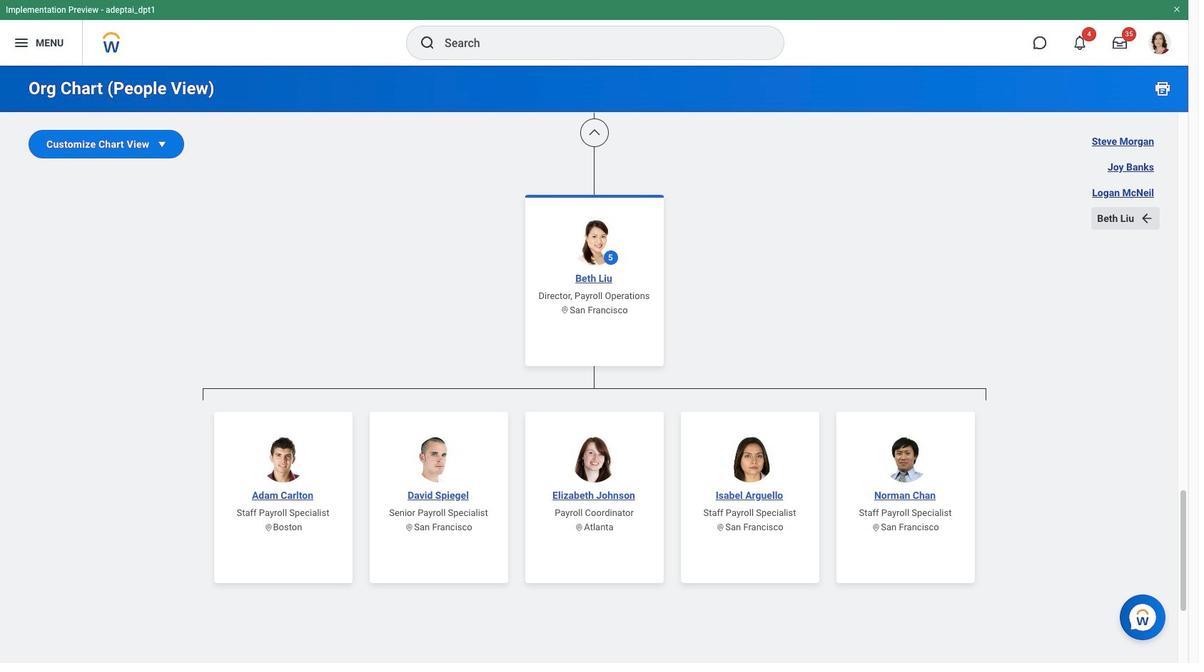Task type: locate. For each thing, give the bounding box(es) containing it.
2 location image from the left
[[575, 523, 584, 532]]

1 horizontal spatial location image
[[575, 523, 584, 532]]

location image
[[405, 523, 414, 532], [575, 523, 584, 532]]

search image
[[419, 34, 436, 51]]

location image
[[561, 305, 570, 315], [264, 523, 273, 532], [716, 523, 726, 532], [872, 523, 881, 532]]

main content
[[0, 0, 1189, 663]]

chevron up image
[[587, 126, 602, 140]]

arrow left image
[[1140, 211, 1155, 226]]

0 horizontal spatial location image
[[405, 523, 414, 532]]

caret down image
[[155, 137, 169, 151]]

print org chart image
[[1155, 80, 1172, 97]]

banner
[[0, 0, 1189, 66]]



Task type: describe. For each thing, give the bounding box(es) containing it.
close environment banner image
[[1173, 5, 1182, 14]]

1 location image from the left
[[405, 523, 414, 532]]

justify image
[[13, 34, 30, 51]]

beth liu, beth liu, 5 direct reports element
[[202, 401, 986, 663]]

inbox large image
[[1113, 36, 1127, 50]]

profile logan mcneil image
[[1149, 31, 1172, 57]]

Search Workday  search field
[[445, 27, 755, 59]]

notifications large image
[[1073, 36, 1087, 50]]



Task type: vqa. For each thing, say whether or not it's contained in the screenshot.
the left chevron down image
no



